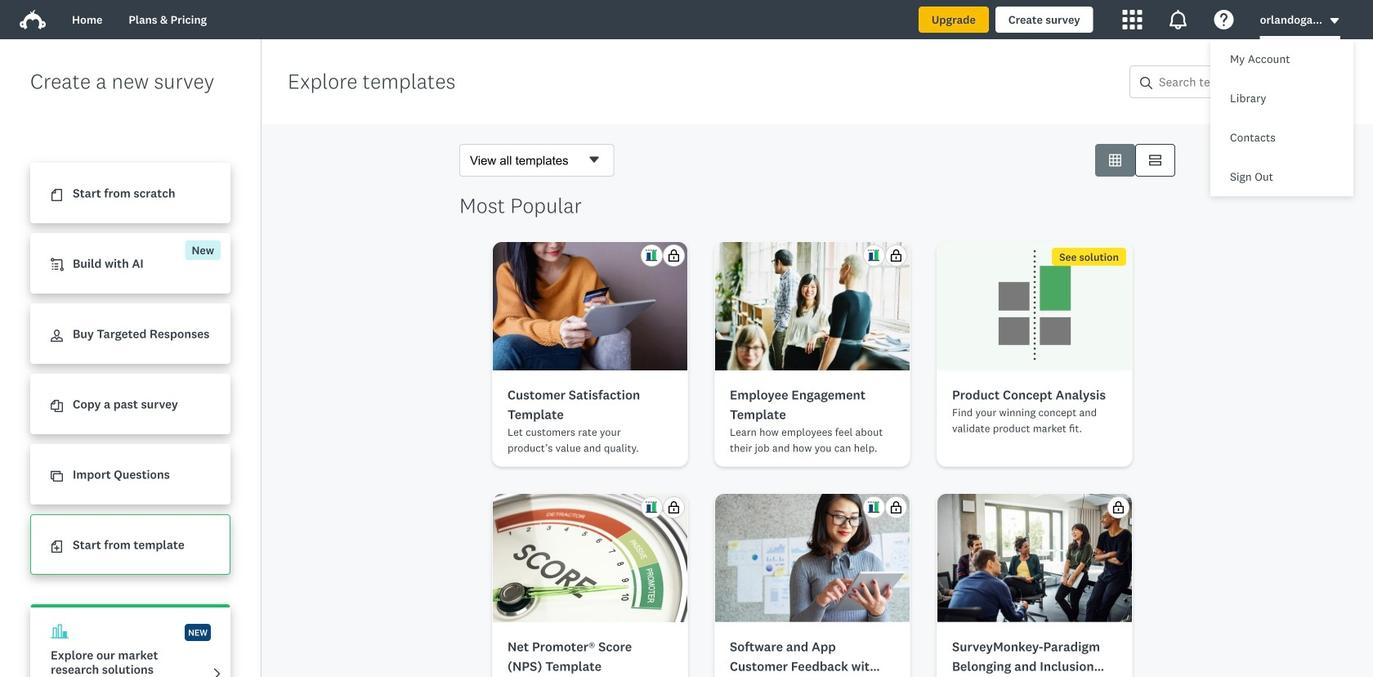 Task type: locate. For each thing, give the bounding box(es) containing it.
help icon image
[[1215, 10, 1235, 29]]

product concept analysis image
[[938, 242, 1133, 370]]

3 lock image from the left
[[1113, 501, 1125, 514]]

2 horizontal spatial lock image
[[1113, 501, 1125, 514]]

lock image
[[668, 249, 680, 262], [891, 249, 903, 262]]

customer satisfaction template image
[[493, 242, 688, 370]]

lock image
[[668, 501, 680, 514], [891, 501, 903, 514], [1113, 501, 1125, 514]]

products icon image
[[1123, 10, 1143, 29], [1123, 10, 1143, 29]]

1 horizontal spatial lock image
[[891, 501, 903, 514]]

document image
[[51, 189, 63, 201]]

search image
[[1141, 77, 1153, 89]]

2 lock image from the left
[[891, 249, 903, 262]]

0 horizontal spatial lock image
[[668, 501, 680, 514]]

0 horizontal spatial lock image
[[668, 249, 680, 262]]

chevronright image
[[211, 668, 223, 677]]

surveymonkey-paradigm belonging and inclusion template image
[[938, 494, 1133, 622]]

notification center icon image
[[1169, 10, 1189, 29]]

clone image
[[51, 470, 63, 483]]

lock image for customer satisfaction template image
[[668, 249, 680, 262]]

2 lock image from the left
[[891, 501, 903, 514]]

1 lock image from the left
[[668, 249, 680, 262]]

1 lock image from the left
[[668, 501, 680, 514]]

textboxmultiple image
[[1150, 154, 1162, 166]]

lock image for software and app customer feedback with nps® image
[[891, 501, 903, 514]]

brand logo image
[[20, 7, 46, 33], [20, 10, 46, 29]]

dropdown arrow icon image
[[1330, 15, 1341, 27], [1331, 18, 1340, 24]]

grid image
[[1110, 154, 1122, 166]]

1 brand logo image from the top
[[20, 7, 46, 33]]

lock image for employee engagement template image
[[891, 249, 903, 262]]

1 horizontal spatial lock image
[[891, 249, 903, 262]]



Task type: describe. For each thing, give the bounding box(es) containing it.
documentclone image
[[51, 400, 63, 412]]

user image
[[51, 330, 63, 342]]

lock image for net promoter® score (nps) template image
[[668, 501, 680, 514]]

employee engagement template image
[[716, 242, 910, 370]]

documentplus image
[[51, 541, 63, 553]]

Search templates field
[[1153, 66, 1347, 97]]

software and app customer feedback with nps® image
[[716, 494, 910, 622]]

2 brand logo image from the top
[[20, 10, 46, 29]]

net promoter® score (nps) template image
[[493, 494, 688, 622]]



Task type: vqa. For each thing, say whether or not it's contained in the screenshot.
Lock icon corresponding to net promoter® score (nps) template image
yes



